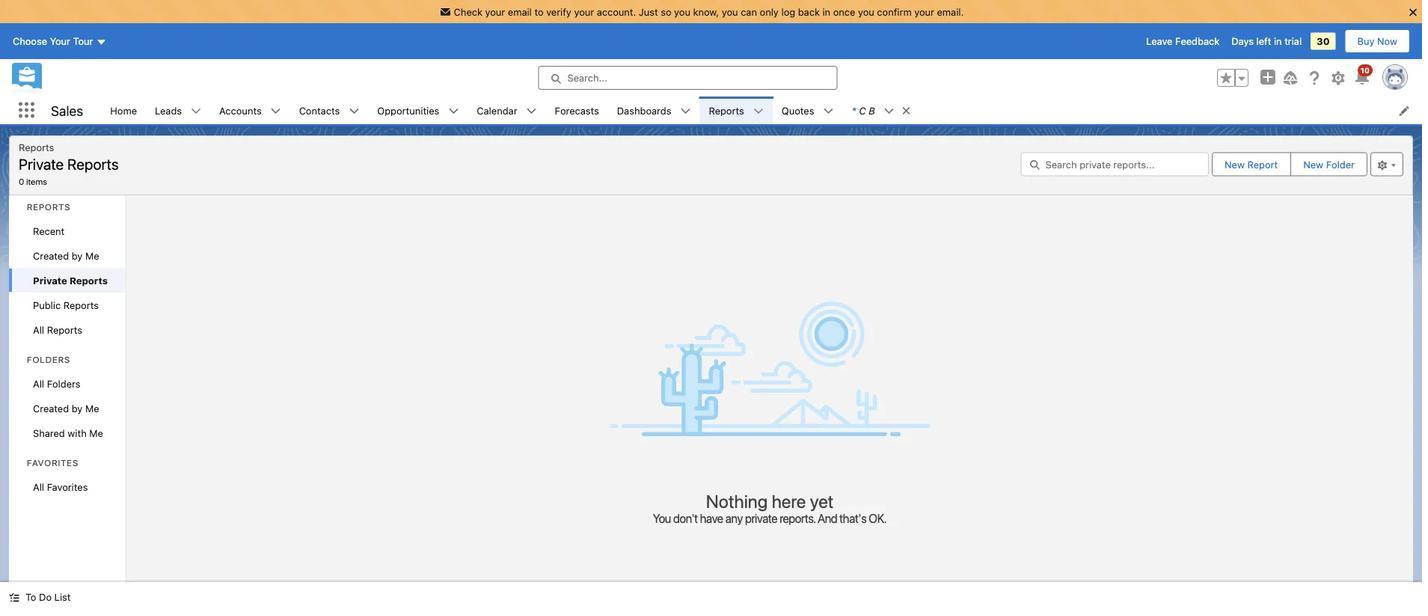 Task type: vqa. For each thing, say whether or not it's contained in the screenshot.
the Nothing
yes



Task type: describe. For each thing, give the bounding box(es) containing it.
buy now button
[[1345, 29, 1411, 53]]

recent
[[33, 225, 65, 237]]

all for all reports
[[33, 324, 44, 335]]

buy now
[[1358, 36, 1398, 47]]

reports down sales
[[67, 155, 119, 173]]

home link
[[101, 97, 146, 124]]

new folder button
[[1291, 152, 1368, 176]]

0
[[19, 176, 24, 186]]

private inside reports private reports 0 items
[[19, 155, 64, 173]]

public
[[33, 299, 61, 311]]

2 you from the left
[[722, 6, 738, 17]]

your
[[50, 36, 70, 47]]

quotes list item
[[773, 97, 843, 124]]

created by me for private
[[33, 250, 99, 261]]

opportunities link
[[369, 97, 449, 124]]

created by me link for with
[[9, 396, 126, 421]]

email
[[508, 6, 532, 17]]

10 button
[[1354, 64, 1374, 87]]

choose
[[13, 36, 47, 47]]

list containing home
[[101, 97, 1423, 124]]

forecasts
[[555, 105, 599, 116]]

1 vertical spatial private
[[33, 275, 67, 286]]

Search private reports... text field
[[1021, 152, 1210, 176]]

reports private reports 0 items
[[19, 141, 119, 186]]

1 your from the left
[[485, 6, 505, 17]]

search...
[[568, 72, 608, 84]]

me for with
[[85, 403, 99, 414]]

and
[[818, 512, 838, 526]]

*
[[852, 105, 857, 116]]

text default image for calendar
[[527, 106, 537, 116]]

30
[[1317, 36, 1331, 47]]

once
[[834, 6, 856, 17]]

folder
[[1327, 159, 1356, 170]]

check your email to verify your account. just so you know, you can only log back in once you confirm your email.
[[454, 6, 964, 17]]

3 your from the left
[[915, 6, 935, 17]]

choose your tour
[[13, 36, 93, 47]]

0 vertical spatial favorites
[[27, 458, 79, 468]]

text default image for dashboards
[[681, 106, 691, 116]]

contacts
[[299, 105, 340, 116]]

text default image for leads
[[191, 106, 201, 116]]

all reports
[[33, 324, 82, 335]]

created for shared
[[33, 403, 69, 414]]

new report button
[[1213, 153, 1291, 176]]

ok.
[[869, 512, 887, 526]]

check
[[454, 6, 483, 17]]

new for new report
[[1225, 159, 1245, 170]]

feedback
[[1176, 36, 1220, 47]]

days
[[1232, 36, 1254, 47]]

reports down "private reports"
[[63, 299, 99, 311]]

don't
[[674, 512, 698, 526]]

just
[[639, 6, 658, 17]]

1 vertical spatial in
[[1275, 36, 1283, 47]]

list
[[54, 592, 71, 603]]

3 you from the left
[[858, 6, 875, 17]]

leave
[[1147, 36, 1173, 47]]

quotes link
[[773, 97, 824, 124]]

created by me link for reports
[[9, 243, 126, 268]]

b
[[869, 105, 875, 116]]

all folders link
[[9, 371, 126, 396]]

leads
[[155, 105, 182, 116]]

reports.
[[780, 512, 816, 526]]

text default image for quotes
[[824, 106, 834, 116]]

reports up items
[[19, 141, 54, 153]]

account.
[[597, 6, 636, 17]]

forecasts link
[[546, 97, 608, 124]]

nothing
[[706, 491, 768, 512]]

0 horizontal spatial in
[[823, 6, 831, 17]]

10
[[1361, 66, 1371, 75]]

to do list
[[25, 592, 71, 603]]

leads link
[[146, 97, 191, 124]]

back
[[798, 6, 820, 17]]

calendar link
[[468, 97, 527, 124]]

shared with me
[[33, 427, 103, 439]]

2 your from the left
[[574, 6, 594, 17]]

text default image inside to do list button
[[9, 592, 19, 603]]

that's
[[840, 512, 867, 526]]

only
[[760, 6, 779, 17]]

leave feedback
[[1147, 36, 1220, 47]]

can
[[741, 6, 757, 17]]

public reports link
[[9, 293, 126, 317]]

shared with me link
[[9, 421, 126, 445]]

accounts list item
[[210, 97, 290, 124]]

days left in trial
[[1232, 36, 1303, 47]]



Task type: locate. For each thing, give the bounding box(es) containing it.
you left can
[[722, 6, 738, 17]]

0 horizontal spatial new
[[1225, 159, 1245, 170]]

calendar list item
[[468, 97, 546, 124]]

text default image inside quotes list item
[[824, 106, 834, 116]]

private up items
[[19, 155, 64, 173]]

favorites
[[27, 458, 79, 468], [47, 481, 88, 493]]

reports down public reports
[[47, 324, 82, 335]]

1 vertical spatial folders
[[47, 378, 81, 389]]

1 vertical spatial created
[[33, 403, 69, 414]]

by up with
[[72, 403, 83, 414]]

in
[[823, 6, 831, 17], [1275, 36, 1283, 47]]

yet
[[810, 491, 834, 512]]

text default image inside contacts list item
[[349, 106, 360, 116]]

your right "verify"
[[574, 6, 594, 17]]

verify
[[547, 6, 572, 17]]

* c b
[[852, 105, 875, 116]]

1 vertical spatial all
[[33, 378, 44, 389]]

all
[[33, 324, 44, 335], [33, 378, 44, 389], [33, 481, 44, 493]]

by for reports
[[72, 250, 83, 261]]

dashboards
[[617, 105, 672, 116]]

1 vertical spatial created by me
[[33, 403, 99, 414]]

2 horizontal spatial you
[[858, 6, 875, 17]]

log
[[782, 6, 796, 17]]

1 by from the top
[[72, 250, 83, 261]]

text default image left the *
[[824, 106, 834, 116]]

choose your tour button
[[12, 29, 107, 53]]

all down public
[[33, 324, 44, 335]]

to do list button
[[0, 582, 80, 612]]

by for with
[[72, 403, 83, 414]]

recent link
[[9, 219, 126, 243]]

text default image
[[902, 106, 912, 116], [191, 106, 201, 116], [349, 106, 360, 116], [449, 106, 459, 116], [527, 106, 537, 116], [754, 106, 764, 116], [884, 106, 895, 116], [9, 592, 19, 603]]

new folder
[[1304, 159, 1356, 170]]

contacts list item
[[290, 97, 369, 124]]

know,
[[694, 6, 719, 17]]

trial
[[1285, 36, 1303, 47]]

group
[[1218, 69, 1249, 87]]

private reports link
[[9, 268, 126, 293]]

contacts link
[[290, 97, 349, 124]]

reports list item
[[700, 97, 773, 124]]

1 vertical spatial by
[[72, 403, 83, 414]]

text default image for *
[[884, 106, 895, 116]]

favorites up 'all favorites'
[[27, 458, 79, 468]]

leave feedback link
[[1147, 36, 1220, 47]]

folders
[[27, 354, 70, 365], [47, 378, 81, 389]]

2 vertical spatial me
[[89, 427, 103, 439]]

home
[[110, 105, 137, 116]]

in right "back"
[[823, 6, 831, 17]]

to
[[535, 6, 544, 17]]

0 horizontal spatial text default image
[[271, 106, 281, 116]]

created by me for shared
[[33, 403, 99, 414]]

reports inside list item
[[709, 105, 745, 116]]

text default image inside accounts list item
[[271, 106, 281, 116]]

1 horizontal spatial your
[[574, 6, 594, 17]]

1 text default image from the left
[[271, 106, 281, 116]]

all reports link
[[9, 317, 126, 342]]

created by me link up "private reports"
[[9, 243, 126, 268]]

0 vertical spatial by
[[72, 250, 83, 261]]

2 created from the top
[[33, 403, 69, 414]]

all for all folders
[[33, 378, 44, 389]]

buy
[[1358, 36, 1375, 47]]

created by me down 'recent' link
[[33, 250, 99, 261]]

text default image inside leads list item
[[191, 106, 201, 116]]

created by me link up shared with me
[[9, 396, 126, 421]]

created up shared
[[33, 403, 69, 414]]

reports link
[[700, 97, 754, 124]]

c
[[860, 105, 866, 116]]

new
[[1225, 159, 1245, 170], [1304, 159, 1324, 170]]

0 vertical spatial created by me
[[33, 250, 99, 261]]

text default image inside "dashboards" list item
[[681, 106, 691, 116]]

0 vertical spatial all
[[33, 324, 44, 335]]

me right with
[[89, 427, 103, 439]]

text default image down search... button
[[681, 106, 691, 116]]

text default image right 'accounts'
[[271, 106, 281, 116]]

you
[[674, 6, 691, 17], [722, 6, 738, 17], [858, 6, 875, 17]]

0 vertical spatial folders
[[27, 354, 70, 365]]

private up public
[[33, 275, 67, 286]]

to
[[25, 592, 36, 603]]

sales
[[51, 102, 83, 118]]

text default image
[[271, 106, 281, 116], [681, 106, 691, 116], [824, 106, 834, 116]]

nothing here yet you don't have any private reports. and that's ok.
[[653, 491, 887, 526]]

text default image inside opportunities list item
[[449, 106, 459, 116]]

reports down search... button
[[709, 105, 745, 116]]

0 horizontal spatial you
[[674, 6, 691, 17]]

all folders
[[33, 378, 81, 389]]

1 horizontal spatial in
[[1275, 36, 1283, 47]]

1 vertical spatial created by me link
[[9, 396, 126, 421]]

0 horizontal spatial your
[[485, 6, 505, 17]]

now
[[1378, 36, 1398, 47]]

leads list item
[[146, 97, 210, 124]]

dashboards list item
[[608, 97, 700, 124]]

reports up public reports link
[[70, 275, 108, 286]]

all favorites link
[[9, 475, 126, 499]]

created by me link
[[9, 243, 126, 268], [9, 396, 126, 421]]

new left "report"
[[1225, 159, 1245, 170]]

1 horizontal spatial new
[[1304, 159, 1324, 170]]

3 text default image from the left
[[824, 106, 834, 116]]

tour
[[73, 36, 93, 47]]

1 all from the top
[[33, 324, 44, 335]]

2 horizontal spatial your
[[915, 6, 935, 17]]

your left email.
[[915, 6, 935, 17]]

your left the email on the left
[[485, 6, 505, 17]]

0 vertical spatial created
[[33, 250, 69, 261]]

email.
[[938, 6, 964, 17]]

report
[[1248, 159, 1279, 170]]

you
[[653, 512, 672, 526]]

quotes
[[782, 105, 815, 116]]

created down recent
[[33, 250, 69, 261]]

shared
[[33, 427, 65, 439]]

all up shared
[[33, 378, 44, 389]]

1 you from the left
[[674, 6, 691, 17]]

2 created by me link from the top
[[9, 396, 126, 421]]

here
[[772, 491, 806, 512]]

items
[[26, 176, 47, 186]]

1 new from the left
[[1225, 159, 1245, 170]]

list item
[[843, 97, 919, 124]]

new report
[[1225, 159, 1279, 170]]

2 created by me from the top
[[33, 403, 99, 414]]

calendar
[[477, 105, 518, 116]]

by up "private reports"
[[72, 250, 83, 261]]

all for all favorites
[[33, 481, 44, 493]]

all down shared
[[33, 481, 44, 493]]

1 created by me from the top
[[33, 250, 99, 261]]

0 vertical spatial in
[[823, 6, 831, 17]]

new for new folder
[[1304, 159, 1324, 170]]

text default image inside reports list item
[[754, 106, 764, 116]]

text default image for accounts
[[271, 106, 281, 116]]

0 vertical spatial me
[[85, 250, 99, 261]]

with
[[68, 427, 87, 439]]

private
[[19, 155, 64, 173], [33, 275, 67, 286]]

text default image for reports
[[754, 106, 764, 116]]

0 vertical spatial private
[[19, 155, 64, 173]]

2 by from the top
[[72, 403, 83, 414]]

text default image for opportunities
[[449, 106, 459, 116]]

2 text default image from the left
[[681, 106, 691, 116]]

you right the so
[[674, 6, 691, 17]]

1 vertical spatial me
[[85, 403, 99, 414]]

folders up 'all folders' on the left bottom
[[27, 354, 70, 365]]

opportunities list item
[[369, 97, 468, 124]]

1 vertical spatial favorites
[[47, 481, 88, 493]]

private
[[746, 512, 778, 526]]

accounts
[[219, 105, 262, 116]]

opportunities
[[378, 105, 440, 116]]

so
[[661, 6, 672, 17]]

2 vertical spatial all
[[33, 481, 44, 493]]

folders up the shared with me link
[[47, 378, 81, 389]]

new left folder
[[1304, 159, 1324, 170]]

1 horizontal spatial you
[[722, 6, 738, 17]]

me for reports
[[85, 250, 99, 261]]

by
[[72, 250, 83, 261], [72, 403, 83, 414]]

me up "private reports"
[[85, 250, 99, 261]]

search... button
[[539, 66, 838, 90]]

do
[[39, 592, 52, 603]]

1 created from the top
[[33, 250, 69, 261]]

you right once
[[858, 6, 875, 17]]

1 created by me link from the top
[[9, 243, 126, 268]]

1 horizontal spatial text default image
[[681, 106, 691, 116]]

created for private
[[33, 250, 69, 261]]

have
[[701, 512, 724, 526]]

me
[[85, 250, 99, 261], [85, 403, 99, 414], [89, 427, 103, 439]]

list
[[101, 97, 1423, 124]]

created
[[33, 250, 69, 261], [33, 403, 69, 414]]

2 all from the top
[[33, 378, 44, 389]]

0 vertical spatial created by me link
[[9, 243, 126, 268]]

private reports
[[33, 275, 108, 286]]

3 all from the top
[[33, 481, 44, 493]]

dashboards link
[[608, 97, 681, 124]]

public reports
[[33, 299, 99, 311]]

favorites down the shared with me link
[[47, 481, 88, 493]]

accounts link
[[210, 97, 271, 124]]

2 horizontal spatial text default image
[[824, 106, 834, 116]]

text default image inside 'calendar' list item
[[527, 106, 537, 116]]

me up with
[[85, 403, 99, 414]]

text default image for contacts
[[349, 106, 360, 116]]

reports up recent
[[27, 202, 71, 212]]

any
[[726, 512, 743, 526]]

left
[[1257, 36, 1272, 47]]

in right left at top right
[[1275, 36, 1283, 47]]

2 new from the left
[[1304, 159, 1324, 170]]

created by me up the shared with me link
[[33, 403, 99, 414]]

list item containing *
[[843, 97, 919, 124]]



